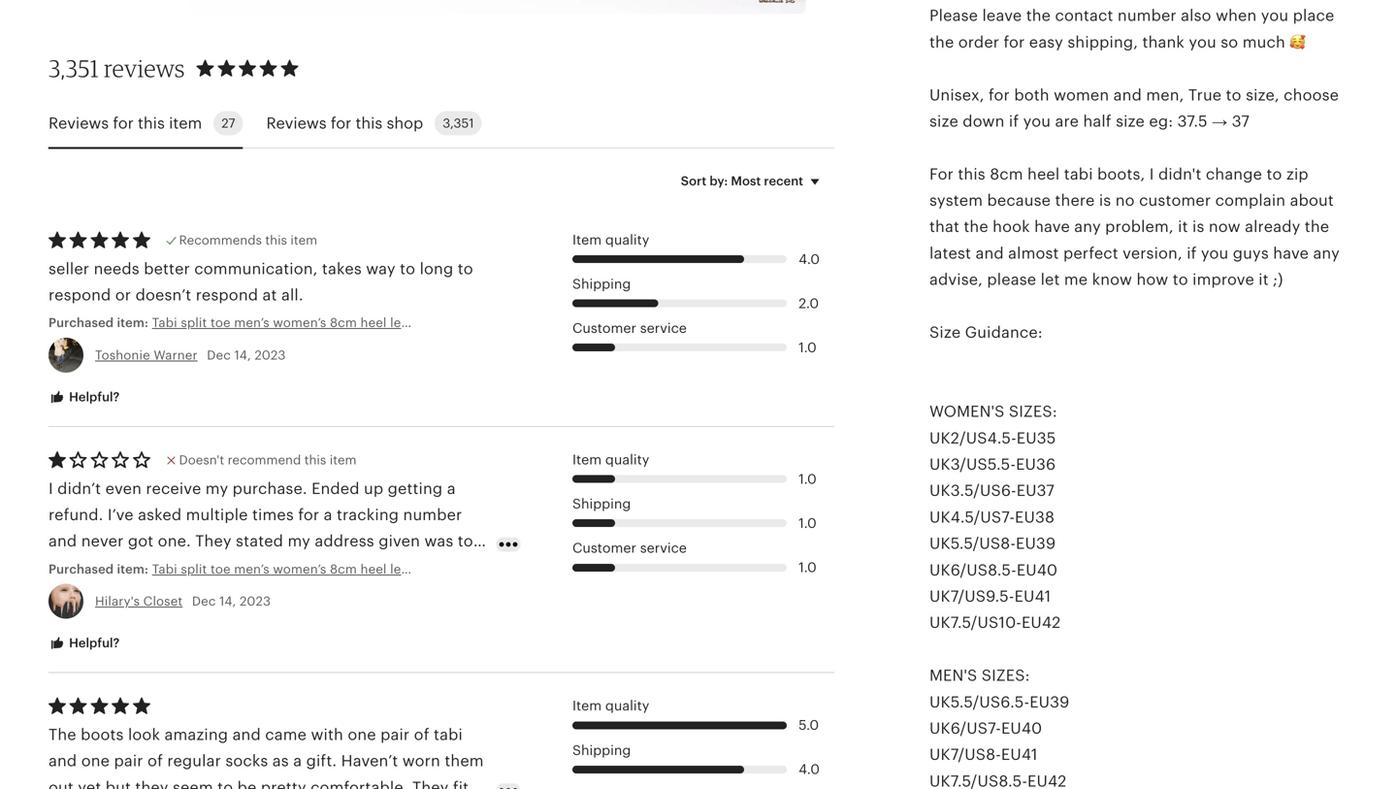 Task type: describe. For each thing, give the bounding box(es) containing it.
0 vertical spatial pair
[[381, 726, 410, 743]]

eu39 inside the men's sizes: uk5.5/us6.5-eu39 uk6/us7-eu40 uk7/us8-eu41
[[1030, 693, 1070, 711]]

tabi for 2.0
[[152, 316, 177, 330]]

shipping for 1.0
[[573, 496, 631, 512]]

if inside for this 8cm heel tabi boots, i didn't change to zip system because there is no customer complain about that the hook have any problem, it is now already the latest and almost perfect version, if you guys have any advise, please let me know how to improve it ;)
[[1187, 245, 1197, 262]]

1 horizontal spatial one
[[348, 726, 376, 743]]

if inside unisex, for both women and men, true to size, choose size down if you are half size eg: 37.5 → 37
[[1009, 113, 1019, 130]]

men,
[[1147, 86, 1185, 104]]

half
[[1084, 113, 1112, 130]]

eu35
[[1017, 429, 1056, 447]]

uk7.5/us10-
[[930, 614, 1022, 632]]

shipping for 2.0
[[573, 277, 631, 292]]

to inside unisex, for both women and men, true to size, choose size down if you are half size eg: 37.5 → 37
[[1226, 86, 1242, 104]]

hilary's closet dec 14, 2023
[[95, 594, 271, 609]]

eu37
[[1017, 482, 1055, 500]]

0 horizontal spatial one
[[81, 752, 110, 770]]

size,
[[1246, 86, 1280, 104]]

improve
[[1193, 271, 1255, 288]]

seller needs better communication, takes way to long to respond or doesn't respond at all.
[[49, 260, 473, 304]]

eu40 inside women's sizes: uk2/us4.5-eu35 uk3/us5.5-eu36 uk3.5/us6-eu37 uk4.5/us7-eu38 uk5.5/us8-eu39 uk6/us8.5-eu40 uk7/us9.5-eu41 uk7.5/us10-eu42
[[1017, 561, 1058, 579]]

item for 4.0
[[573, 232, 602, 247]]

down
[[963, 113, 1005, 130]]

quality for 4.0
[[606, 232, 650, 247]]

eu39 inside women's sizes: uk2/us4.5-eu35 uk3/us5.5-eu36 uk3.5/us6-eu37 uk4.5/us7-eu38 uk5.5/us8-eu39 uk6/us8.5-eu40 uk7/us9.5-eu41 uk7.5/us10-eu42
[[1016, 535, 1056, 552]]

uk2/us4.5-
[[930, 429, 1017, 447]]

1 respond from the left
[[49, 286, 111, 304]]

0 horizontal spatial of
[[148, 752, 163, 770]]

purchased item: tabi split toe men's women's 8cm heel leather boots eu35-47 for 1.0
[[49, 562, 526, 576]]

reviews for reviews for this shop
[[266, 114, 327, 132]]

guys
[[1233, 245, 1269, 262]]

when
[[1216, 7, 1257, 24]]

women's
[[930, 403, 1005, 420]]

look
[[128, 726, 160, 743]]

14, for 1.0
[[219, 594, 236, 609]]

communication,
[[194, 260, 318, 277]]

women's sizes: uk2/us4.5-eu35 uk3/us5.5-eu36 uk3.5/us6-eu37 uk4.5/us7-eu38 uk5.5/us8-eu39 uk6/us8.5-eu40 uk7/us9.5-eu41 uk7.5/us10-eu42
[[930, 403, 1061, 632]]

so
[[1221, 33, 1239, 51]]

to right how
[[1173, 271, 1189, 288]]

the
[[49, 726, 76, 743]]

8cm for 4.0
[[330, 316, 357, 330]]

shop
[[387, 114, 423, 132]]

boots for 2.0
[[437, 316, 472, 330]]

for
[[930, 165, 954, 183]]

for for reviews for this shop
[[331, 114, 352, 132]]

women's for 1.0
[[273, 562, 327, 576]]

women's for 2.0
[[273, 316, 327, 330]]

1 horizontal spatial item
[[291, 233, 318, 247]]

at
[[263, 286, 277, 304]]

please
[[987, 271, 1037, 288]]

no
[[1116, 192, 1135, 209]]

for this 8cm heel tabi boots, i didn't change to zip system because there is no customer complain about that the hook have any problem, it is now already the latest and almost perfect version, if you guys have any advise, please let me know how to improve it ;)
[[930, 165, 1340, 288]]

reviews for this shop
[[266, 114, 423, 132]]

this for doesn't recommend this item
[[304, 453, 326, 467]]

shipping,
[[1068, 33, 1139, 51]]

are
[[1055, 113, 1079, 130]]

tabi inside for this 8cm heel tabi boots, i didn't change to zip system because there is no customer complain about that the hook have any problem, it is now already the latest and almost perfect version, if you guys have any advise, please let me know how to improve it ;)
[[1064, 165, 1093, 183]]

3,351 for 3,351
[[443, 116, 474, 131]]

order
[[959, 33, 1000, 51]]

and up out
[[49, 752, 77, 770]]

0 vertical spatial it
[[1178, 218, 1189, 236]]

item: for 2.0
[[117, 316, 148, 330]]

sort by: most recent
[[681, 174, 804, 188]]

2 size from the left
[[1116, 113, 1145, 130]]

contact
[[1055, 7, 1114, 24]]

dec for 2.0
[[207, 348, 231, 362]]

and up socks
[[233, 726, 261, 743]]

tabi for 1.0
[[152, 562, 177, 576]]

🥰
[[1290, 33, 1306, 51]]

purchased for 1.0
[[49, 562, 114, 576]]

1 size from the left
[[930, 113, 959, 130]]

37.5
[[1178, 113, 1208, 130]]

uk6/us7-
[[930, 720, 1002, 737]]

socks
[[226, 752, 268, 770]]

split for 2.0
[[181, 316, 207, 330]]

0 vertical spatial have
[[1035, 218, 1070, 236]]

helpful? button for 1.0
[[34, 626, 134, 662]]

hilary's closet link
[[95, 594, 183, 609]]

tabi inside the boots look amazing and came with one pair of tabi and one pair of regular socks as a gift. haven't worn them out yet but they seem to be pretty comfortable. they f
[[434, 726, 463, 743]]

tab list containing reviews for this item
[[49, 99, 835, 149]]

number
[[1118, 7, 1177, 24]]

women
[[1054, 86, 1110, 104]]

1 vertical spatial have
[[1274, 245, 1309, 262]]

there
[[1055, 192, 1095, 209]]

eu36
[[1016, 456, 1056, 473]]

closet
[[143, 594, 183, 609]]

4.0 for item quality
[[799, 252, 820, 267]]

for for unisex, for both women and men, true to size, choose size down if you are half size eg: 37.5 → 37
[[989, 86, 1010, 104]]

a
[[293, 752, 302, 770]]

recommends
[[179, 233, 262, 247]]

true
[[1189, 86, 1222, 104]]

change
[[1206, 165, 1263, 183]]

version,
[[1123, 245, 1183, 262]]

toe for 1.0
[[211, 562, 231, 576]]

helpful? for 1.0
[[66, 636, 120, 650]]

3,351 for 3,351 reviews
[[49, 54, 99, 82]]

comfortable.
[[311, 779, 408, 789]]

gift.
[[306, 752, 337, 770]]

choose
[[1284, 86, 1339, 104]]

men's
[[930, 667, 978, 684]]

uk3/us5.5-
[[930, 456, 1016, 473]]

and inside unisex, for both women and men, true to size, choose size down if you are half size eg: 37.5 → 37
[[1114, 86, 1142, 104]]

long
[[420, 260, 454, 277]]

worn
[[403, 752, 441, 770]]

reviews
[[104, 54, 185, 82]]

this inside for this 8cm heel tabi boots, i didn't change to zip system because there is no customer complain about that the hook have any problem, it is now already the latest and almost perfect version, if you guys have any advise, please let me know how to improve it ;)
[[958, 165, 986, 183]]

warner
[[154, 348, 198, 362]]

tabi split toe men's women's 8cm heel leather boots eu35-47 link for 2.0
[[152, 314, 526, 332]]

pretty
[[261, 779, 306, 789]]

item for recommend
[[330, 453, 357, 467]]

guidance:
[[965, 324, 1043, 341]]

1 vertical spatial pair
[[114, 752, 143, 770]]

item quality for 1.0
[[573, 452, 650, 467]]

split for 1.0
[[181, 562, 207, 576]]

8cm inside for this 8cm heel tabi boots, i didn't change to zip system because there is no customer complain about that the hook have any problem, it is now already the latest and almost perfect version, if you guys have any advise, please let me know how to improve it ;)
[[990, 165, 1024, 183]]

customer service for 1.0
[[573, 541, 687, 556]]

uk5.5/us6.5-
[[930, 693, 1030, 711]]

sort by: most recent button
[[667, 161, 841, 201]]

purchased for 2.0
[[49, 316, 114, 330]]

much
[[1243, 33, 1286, 51]]

amazing
[[164, 726, 228, 743]]

boots,
[[1098, 165, 1146, 183]]

5.0
[[799, 718, 819, 733]]

also
[[1181, 7, 1212, 24]]

toe for 2.0
[[211, 316, 231, 330]]

how
[[1137, 271, 1169, 288]]

out
[[49, 779, 74, 789]]

sort
[[681, 174, 707, 188]]

dec for 1.0
[[192, 594, 216, 609]]

the right that
[[964, 218, 989, 236]]

because
[[988, 192, 1051, 209]]

this for reviews for this shop
[[356, 114, 383, 132]]

seem
[[173, 779, 213, 789]]



Task type: vqa. For each thing, say whether or not it's contained in the screenshot.
on
no



Task type: locate. For each thing, give the bounding box(es) containing it.
;)
[[1274, 271, 1284, 288]]

1 horizontal spatial respond
[[196, 286, 258, 304]]

0 vertical spatial one
[[348, 726, 376, 743]]

the up easy
[[1027, 7, 1051, 24]]

2 tabi split toe men's women's 8cm heel leather boots eu35-47 link from the top
[[152, 560, 526, 578]]

1 vertical spatial tabi
[[152, 562, 177, 576]]

tabi up there
[[1064, 165, 1093, 183]]

purchased item: tabi split toe men's women's 8cm heel leather boots eu35-47
[[49, 316, 526, 330], [49, 562, 526, 576]]

if right version,
[[1187, 245, 1197, 262]]

customer for 1.0
[[573, 541, 637, 556]]

1 shipping from the top
[[573, 277, 631, 292]]

1 horizontal spatial if
[[1187, 245, 1197, 262]]

1 purchased from the top
[[49, 316, 114, 330]]

0 vertical spatial item
[[169, 114, 202, 132]]

heel for 1.0
[[361, 562, 387, 576]]

heel inside for this 8cm heel tabi boots, i didn't change to zip system because there is no customer complain about that the hook have any problem, it is now already the latest and almost perfect version, if you guys have any advise, please let me know how to improve it ;)
[[1028, 165, 1060, 183]]

1 vertical spatial item quality
[[573, 452, 650, 467]]

1 vertical spatial men's
[[234, 562, 270, 576]]

4.0 up "2.0"
[[799, 252, 820, 267]]

0 vertical spatial women's
[[273, 316, 327, 330]]

0 horizontal spatial it
[[1178, 218, 1189, 236]]

2 vertical spatial quality
[[606, 698, 650, 714]]

is
[[1100, 192, 1112, 209], [1193, 218, 1205, 236]]

2 helpful? button from the top
[[34, 626, 134, 662]]

respond down seller
[[49, 286, 111, 304]]

please
[[930, 7, 978, 24]]

boots inside the boots look amazing and came with one pair of tabi and one pair of regular socks as a gift. haven't worn them out yet but they seem to be pretty comfortable. they f
[[81, 726, 124, 743]]

0 vertical spatial tabi
[[152, 316, 177, 330]]

size down unisex,
[[930, 113, 959, 130]]

item quality for 4.0
[[573, 232, 650, 247]]

item quality
[[573, 232, 650, 247], [573, 452, 650, 467], [573, 698, 650, 714]]

toe up hilary's closet dec 14, 2023
[[211, 562, 231, 576]]

0 vertical spatial shipping
[[573, 277, 631, 292]]

2 vertical spatial item
[[330, 453, 357, 467]]

1 vertical spatial 14,
[[219, 594, 236, 609]]

0 horizontal spatial if
[[1009, 113, 1019, 130]]

0 vertical spatial item
[[573, 232, 602, 247]]

easy
[[1030, 33, 1064, 51]]

to left zip
[[1267, 165, 1283, 183]]

size guidance:
[[930, 324, 1043, 341]]

tabi up closet
[[152, 562, 177, 576]]

2 vertical spatial item quality
[[573, 698, 650, 714]]

0 vertical spatial customer
[[573, 321, 637, 336]]

4.0 down 5.0
[[799, 762, 820, 777]]

2023 for 2.0
[[255, 348, 286, 362]]

reviews for reviews for this item
[[49, 114, 109, 132]]

0 vertical spatial 8cm
[[990, 165, 1024, 183]]

3 item quality from the top
[[573, 698, 650, 714]]

2 vertical spatial 8cm
[[330, 562, 357, 576]]

for down leave at the right
[[1004, 33, 1025, 51]]

quality
[[606, 232, 650, 247], [606, 452, 650, 467], [606, 698, 650, 714]]

have up ;)
[[1274, 245, 1309, 262]]

0 vertical spatial dec
[[207, 348, 231, 362]]

one
[[348, 726, 376, 743], [81, 752, 110, 770]]

it left ;)
[[1259, 271, 1269, 288]]

14, right closet
[[219, 594, 236, 609]]

size
[[930, 324, 961, 341]]

toe up toshonie warner dec 14, 2023
[[211, 316, 231, 330]]

boots for 1.0
[[437, 562, 472, 576]]

1 vertical spatial tabi
[[434, 726, 463, 743]]

have up almost
[[1035, 218, 1070, 236]]

helpful? button for 2.0
[[34, 379, 134, 415]]

1 vertical spatial 47
[[512, 562, 526, 576]]

for up down
[[989, 86, 1010, 104]]

1 vertical spatial customer
[[573, 541, 637, 556]]

2 47 from the top
[[512, 562, 526, 576]]

2023 for 1.0
[[240, 594, 271, 609]]

helpful? button down toshonie
[[34, 379, 134, 415]]

1 helpful? button from the top
[[34, 379, 134, 415]]

1 vertical spatial purchased item: tabi split toe men's women's 8cm heel leather boots eu35-47
[[49, 562, 526, 576]]

heel for 4.0
[[361, 316, 387, 330]]

doesn't
[[179, 453, 224, 467]]

and down hook
[[976, 245, 1004, 262]]

eu40 down uk5.5/us6.5- on the right bottom of page
[[1002, 720, 1043, 737]]

2 horizontal spatial item
[[330, 453, 357, 467]]

is left now
[[1193, 218, 1205, 236]]

as
[[272, 752, 289, 770]]

3,351 right shop
[[443, 116, 474, 131]]

1 vertical spatial helpful? button
[[34, 626, 134, 662]]

0 horizontal spatial 3,351
[[49, 54, 99, 82]]

for
[[1004, 33, 1025, 51], [989, 86, 1010, 104], [113, 114, 134, 132], [331, 114, 352, 132]]

helpful? for 2.0
[[66, 390, 120, 404]]

both
[[1015, 86, 1050, 104]]

8cm for 1.0
[[330, 562, 357, 576]]

1 vertical spatial shipping
[[573, 496, 631, 512]]

0 vertical spatial is
[[1100, 192, 1112, 209]]

almost
[[1009, 245, 1059, 262]]

0 vertical spatial any
[[1075, 218, 1101, 236]]

1 vertical spatial 2023
[[240, 594, 271, 609]]

1 item quality from the top
[[573, 232, 650, 247]]

1 horizontal spatial is
[[1193, 218, 1205, 236]]

and left men,
[[1114, 86, 1142, 104]]

the down please in the right of the page
[[930, 33, 954, 51]]

to
[[1226, 86, 1242, 104], [1267, 165, 1283, 183], [400, 260, 416, 277], [458, 260, 473, 277], [1173, 271, 1189, 288], [218, 779, 233, 789]]

eu35- for 1.0
[[475, 562, 512, 576]]

14,
[[234, 348, 251, 362], [219, 594, 236, 609]]

split up hilary's closet dec 14, 2023
[[181, 562, 207, 576]]

of
[[414, 726, 430, 743], [148, 752, 163, 770]]

helpful?
[[66, 390, 120, 404], [66, 636, 120, 650]]

1 customer from the top
[[573, 321, 637, 336]]

0 vertical spatial if
[[1009, 113, 1019, 130]]

this down "reviews"
[[138, 114, 165, 132]]

reviews down 3,351 reviews
[[49, 114, 109, 132]]

1 leather from the top
[[390, 316, 433, 330]]

this left shop
[[356, 114, 383, 132]]

you inside for this 8cm heel tabi boots, i didn't change to zip system because there is no customer complain about that the hook have any problem, it is now already the latest and almost perfect version, if you guys have any advise, please let me know how to improve it ;)
[[1201, 245, 1229, 262]]

2 4.0 from the top
[[799, 762, 820, 777]]

0 vertical spatial item quality
[[573, 232, 650, 247]]

1 vertical spatial leather
[[390, 562, 433, 576]]

2 tabi from the top
[[152, 562, 177, 576]]

2 men's from the top
[[234, 562, 270, 576]]

you up improve
[[1201, 245, 1229, 262]]

dec right warner on the top of the page
[[207, 348, 231, 362]]

0 horizontal spatial respond
[[49, 286, 111, 304]]

1 vertical spatial boots
[[437, 562, 472, 576]]

item: for 1.0
[[117, 562, 148, 576]]

2.0
[[799, 296, 819, 311]]

eu40 inside the men's sizes: uk5.5/us6.5-eu39 uk6/us7-eu40 uk7/us8-eu41
[[1002, 720, 1043, 737]]

1 split from the top
[[181, 316, 207, 330]]

2 quality from the top
[[606, 452, 650, 467]]

problem,
[[1106, 218, 1174, 236]]

men's for 2.0
[[234, 316, 270, 330]]

eu39 down eu38
[[1016, 535, 1056, 552]]

tabi split toe men's women's 8cm heel leather boots eu35-47 link for 1.0
[[152, 560, 526, 578]]

item right the recommend
[[330, 453, 357, 467]]

tab list
[[49, 99, 835, 149]]

0 vertical spatial eu40
[[1017, 561, 1058, 579]]

1 purchased item: tabi split toe men's women's 8cm heel leather boots eu35-47 from the top
[[49, 316, 526, 330]]

tabi up the "them"
[[434, 726, 463, 743]]

4.0 for shipping
[[799, 762, 820, 777]]

0 vertical spatial eu39
[[1016, 535, 1056, 552]]

14, right warner on the top of the page
[[234, 348, 251, 362]]

1 1.0 from the top
[[799, 340, 817, 355]]

toshonie warner dec 14, 2023
[[95, 348, 286, 362]]

you left so
[[1189, 33, 1217, 51]]

customer for 2.0
[[573, 321, 637, 336]]

purchased up hilary's
[[49, 562, 114, 576]]

one up yet
[[81, 752, 110, 770]]

unisex,
[[930, 86, 985, 104]]

1 horizontal spatial size
[[1116, 113, 1145, 130]]

1 horizontal spatial have
[[1274, 245, 1309, 262]]

1 quality from the top
[[606, 232, 650, 247]]

2 eu35- from the top
[[475, 562, 512, 576]]

1 vertical spatial dec
[[192, 594, 216, 609]]

14, for 2.0
[[234, 348, 251, 362]]

to inside the boots look amazing and came with one pair of tabi and one pair of regular socks as a gift. haven't worn them out yet but they seem to be pretty comfortable. they f
[[218, 779, 233, 789]]

please leave the contact number also when you place the order for easy shipping, thank you so much 🥰
[[930, 7, 1335, 51]]

1 men's from the top
[[234, 316, 270, 330]]

let
[[1041, 271, 1060, 288]]

uk3.5/us6-
[[930, 482, 1017, 500]]

0 vertical spatial leather
[[390, 316, 433, 330]]

respond
[[49, 286, 111, 304], [196, 286, 258, 304]]

leather
[[390, 316, 433, 330], [390, 562, 433, 576]]

customer service for 2.0
[[573, 321, 687, 336]]

1 vertical spatial eu40
[[1002, 720, 1043, 737]]

2 customer from the top
[[573, 541, 637, 556]]

1 item from the top
[[573, 232, 602, 247]]

recommend
[[228, 453, 301, 467]]

item left 27
[[169, 114, 202, 132]]

respond down communication,
[[196, 286, 258, 304]]

service for 2.0
[[640, 321, 687, 336]]

dec
[[207, 348, 231, 362], [192, 594, 216, 609]]

1 service from the top
[[640, 321, 687, 336]]

47 for 2.0
[[512, 316, 526, 330]]

it
[[1178, 218, 1189, 236], [1259, 271, 1269, 288]]

0 vertical spatial 2023
[[255, 348, 286, 362]]

split
[[181, 316, 207, 330], [181, 562, 207, 576]]

2 helpful? from the top
[[66, 636, 120, 650]]

1 vertical spatial women's
[[273, 562, 327, 576]]

you down both
[[1024, 113, 1051, 130]]

this right the recommend
[[304, 453, 326, 467]]

2 respond from the left
[[196, 286, 258, 304]]

to right way
[[400, 260, 416, 277]]

for down 3,351 reviews
[[113, 114, 134, 132]]

doesn't recommend this item
[[179, 453, 357, 467]]

0 vertical spatial of
[[414, 726, 430, 743]]

1 vertical spatial sizes:
[[982, 667, 1030, 684]]

this right for
[[958, 165, 986, 183]]

2 1.0 from the top
[[799, 471, 817, 487]]

0 vertical spatial toe
[[211, 316, 231, 330]]

1 toe from the top
[[211, 316, 231, 330]]

didn't
[[1159, 165, 1202, 183]]

with
[[311, 726, 343, 743]]

sizes: inside women's sizes: uk2/us4.5-eu35 uk3/us5.5-eu36 uk3.5/us6-eu37 uk4.5/us7-eu38 uk5.5/us8-eu39 uk6/us8.5-eu40 uk7/us9.5-eu41 uk7.5/us10-eu42
[[1009, 403, 1058, 420]]

→
[[1212, 113, 1228, 130]]

quality for 5.0
[[606, 698, 650, 714]]

eu41 inside women's sizes: uk2/us4.5-eu35 uk3/us5.5-eu36 uk3.5/us6-eu37 uk4.5/us7-eu38 uk5.5/us8-eu39 uk6/us8.5-eu40 uk7/us9.5-eu41 uk7.5/us10-eu42
[[1015, 588, 1051, 605]]

leather for 2.0
[[390, 316, 433, 330]]

1 horizontal spatial 3,351
[[443, 116, 474, 131]]

helpful? button
[[34, 379, 134, 415], [34, 626, 134, 662]]

3 quality from the top
[[606, 698, 650, 714]]

0 horizontal spatial is
[[1100, 192, 1112, 209]]

1 reviews from the left
[[49, 114, 109, 132]]

0 vertical spatial heel
[[1028, 165, 1060, 183]]

one up haven't
[[348, 726, 376, 743]]

eu40 down eu38
[[1017, 561, 1058, 579]]

1 vertical spatial tabi split toe men's women's 8cm heel leather boots eu35-47 link
[[152, 560, 526, 578]]

1 vertical spatial any
[[1314, 245, 1340, 262]]

2023 right closet
[[240, 594, 271, 609]]

3 item from the top
[[573, 698, 602, 714]]

3 shipping from the top
[[573, 743, 631, 758]]

system
[[930, 192, 983, 209]]

that
[[930, 218, 960, 236]]

place
[[1293, 7, 1335, 24]]

37
[[1232, 113, 1250, 130]]

of up they
[[148, 752, 163, 770]]

0 vertical spatial helpful? button
[[34, 379, 134, 415]]

2 purchased item: tabi split toe men's women's 8cm heel leather boots eu35-47 from the top
[[49, 562, 526, 576]]

already
[[1245, 218, 1301, 236]]

quality for 1.0
[[606, 452, 650, 467]]

2 customer service from the top
[[573, 541, 687, 556]]

to up 37
[[1226, 86, 1242, 104]]

0 vertical spatial tabi
[[1064, 165, 1093, 183]]

eg:
[[1150, 113, 1174, 130]]

2 service from the top
[[640, 541, 687, 556]]

any up perfect
[[1075, 218, 1101, 236]]

any down about
[[1314, 245, 1340, 262]]

1 vertical spatial it
[[1259, 271, 1269, 288]]

sizes: for eu39
[[982, 667, 1030, 684]]

1 vertical spatial service
[[640, 541, 687, 556]]

2 vertical spatial item
[[573, 698, 602, 714]]

1 customer service from the top
[[573, 321, 687, 336]]

to right long
[[458, 260, 473, 277]]

eu42
[[1022, 614, 1061, 632]]

takes
[[322, 260, 362, 277]]

4 1.0 from the top
[[799, 560, 817, 575]]

the down about
[[1305, 218, 1330, 236]]

1 horizontal spatial reviews
[[266, 114, 327, 132]]

2 item from the top
[[573, 452, 602, 467]]

2 vertical spatial boots
[[81, 726, 124, 743]]

all.
[[281, 286, 304, 304]]

1.0
[[799, 340, 817, 355], [799, 471, 817, 487], [799, 516, 817, 531], [799, 560, 817, 575]]

toshonie warner link
[[95, 348, 198, 362]]

0 vertical spatial customer service
[[573, 321, 687, 336]]

0 vertical spatial 47
[[512, 316, 526, 330]]

sizes: inside the men's sizes: uk5.5/us6.5-eu39 uk6/us7-eu40 uk7/us8-eu41
[[982, 667, 1030, 684]]

sizes: for eu35
[[1009, 403, 1058, 420]]

1 vertical spatial 8cm
[[330, 316, 357, 330]]

uk6/us8.5-
[[930, 561, 1017, 579]]

1 vertical spatial one
[[81, 752, 110, 770]]

1 vertical spatial is
[[1193, 218, 1205, 236]]

eu41
[[1015, 588, 1051, 605], [1002, 746, 1038, 763]]

0 vertical spatial item:
[[117, 316, 148, 330]]

for for reviews for this item
[[113, 114, 134, 132]]

leather for 1.0
[[390, 562, 433, 576]]

27
[[222, 116, 235, 131]]

helpful? down toshonie
[[66, 390, 120, 404]]

by:
[[710, 174, 728, 188]]

sizes: up uk5.5/us6.5- on the right bottom of page
[[982, 667, 1030, 684]]

know
[[1092, 271, 1133, 288]]

1 vertical spatial toe
[[211, 562, 231, 576]]

0 vertical spatial sizes:
[[1009, 403, 1058, 420]]

item for for
[[169, 114, 202, 132]]

recent
[[764, 174, 804, 188]]

item
[[573, 232, 602, 247], [573, 452, 602, 467], [573, 698, 602, 714]]

0 vertical spatial purchased item: tabi split toe men's women's 8cm heel leather boots eu35-47
[[49, 316, 526, 330]]

if
[[1009, 113, 1019, 130], [1187, 245, 1197, 262]]

hook
[[993, 218, 1030, 236]]

1 47 from the top
[[512, 316, 526, 330]]

for left shop
[[331, 114, 352, 132]]

if right down
[[1009, 113, 1019, 130]]

3 1.0 from the top
[[799, 516, 817, 531]]

hilary's
[[95, 594, 140, 609]]

2 women's from the top
[[273, 562, 327, 576]]

2023 down 'at'
[[255, 348, 286, 362]]

1 vertical spatial eu39
[[1030, 693, 1070, 711]]

purchased item: tabi split toe men's women's 8cm heel leather boots eu35-47 for 2.0
[[49, 316, 526, 330]]

1 vertical spatial helpful?
[[66, 636, 120, 650]]

men's sizes: uk5.5/us6.5-eu39 uk6/us7-eu40 uk7/us8-eu41
[[930, 667, 1070, 763]]

pair up haven't
[[381, 726, 410, 743]]

1 horizontal spatial tabi
[[1064, 165, 1093, 183]]

1 vertical spatial item
[[573, 452, 602, 467]]

tabi down the doesn't
[[152, 316, 177, 330]]

heel
[[1028, 165, 1060, 183], [361, 316, 387, 330], [361, 562, 387, 576]]

0 vertical spatial 14,
[[234, 348, 251, 362]]

2 item: from the top
[[117, 562, 148, 576]]

helpful? button down hilary's
[[34, 626, 134, 662]]

item for 5.0
[[573, 698, 602, 714]]

you up much
[[1262, 7, 1289, 24]]

2 split from the top
[[181, 562, 207, 576]]

this
[[138, 114, 165, 132], [356, 114, 383, 132], [958, 165, 986, 183], [265, 233, 287, 247], [304, 453, 326, 467]]

this up communication,
[[265, 233, 287, 247]]

reviews for this item
[[49, 114, 202, 132]]

0 vertical spatial men's
[[234, 316, 270, 330]]

1 4.0 from the top
[[799, 252, 820, 267]]

1 vertical spatial customer service
[[573, 541, 687, 556]]

0 vertical spatial eu35-
[[475, 316, 512, 330]]

1 vertical spatial if
[[1187, 245, 1197, 262]]

you inside unisex, for both women and men, true to size, choose size down if you are half size eg: 37.5 → 37
[[1024, 113, 1051, 130]]

item: up hilary's closet link
[[117, 562, 148, 576]]

the
[[1027, 7, 1051, 24], [930, 33, 954, 51], [964, 218, 989, 236], [1305, 218, 1330, 236]]

for inside unisex, for both women and men, true to size, choose size down if you are half size eg: 37.5 → 37
[[989, 86, 1010, 104]]

or
[[115, 286, 131, 304]]

way
[[366, 260, 396, 277]]

sizes: up eu35
[[1009, 403, 1058, 420]]

item quality for 5.0
[[573, 698, 650, 714]]

1 women's from the top
[[273, 316, 327, 330]]

men's for 1.0
[[234, 562, 270, 576]]

0 horizontal spatial reviews
[[49, 114, 109, 132]]

eu35- for 2.0
[[475, 316, 512, 330]]

men's up hilary's closet dec 14, 2023
[[234, 562, 270, 576]]

1 tabi split toe men's women's 8cm heel leather boots eu35-47 link from the top
[[152, 314, 526, 332]]

0 vertical spatial 4.0
[[799, 252, 820, 267]]

item: down or
[[117, 316, 148, 330]]

2 purchased from the top
[[49, 562, 114, 576]]

uk7/us9.5-
[[930, 588, 1015, 605]]

2 vertical spatial shipping
[[573, 743, 631, 758]]

is left no
[[1100, 192, 1112, 209]]

shipping for 4.0
[[573, 743, 631, 758]]

pair up but
[[114, 752, 143, 770]]

0 vertical spatial quality
[[606, 232, 650, 247]]

1 helpful? from the top
[[66, 390, 120, 404]]

size left eg:
[[1116, 113, 1145, 130]]

eu41 down uk6/us7-
[[1002, 746, 1038, 763]]

uk5.5/us8-
[[930, 535, 1016, 552]]

it down customer
[[1178, 218, 1189, 236]]

to left be
[[218, 779, 233, 789]]

0 horizontal spatial size
[[930, 113, 959, 130]]

eu41 up 'eu42'
[[1015, 588, 1051, 605]]

2 leather from the top
[[390, 562, 433, 576]]

reviews
[[49, 114, 109, 132], [266, 114, 327, 132]]

2 item quality from the top
[[573, 452, 650, 467]]

purchased up toshonie
[[49, 316, 114, 330]]

1 vertical spatial eu41
[[1002, 746, 1038, 763]]

uk7/us8-
[[930, 746, 1002, 763]]

1 horizontal spatial any
[[1314, 245, 1340, 262]]

eu41 inside the men's sizes: uk5.5/us6.5-eu39 uk6/us7-eu40 uk7/us8-eu41
[[1002, 746, 1038, 763]]

1 item: from the top
[[117, 316, 148, 330]]

eu39 down 'eu42'
[[1030, 693, 1070, 711]]

service for 1.0
[[640, 541, 687, 556]]

0 horizontal spatial have
[[1035, 218, 1070, 236]]

reviews right 27
[[266, 114, 327, 132]]

of up worn
[[414, 726, 430, 743]]

helpful? down hilary's
[[66, 636, 120, 650]]

1 vertical spatial purchased
[[49, 562, 114, 576]]

2 toe from the top
[[211, 562, 231, 576]]

about
[[1290, 192, 1334, 209]]

eu40
[[1017, 561, 1058, 579], [1002, 720, 1043, 737]]

haven't
[[341, 752, 398, 770]]

and inside for this 8cm heel tabi boots, i didn't change to zip system because there is no customer complain about that the hook have any problem, it is now already the latest and almost perfect version, if you guys have any advise, please let me know how to improve it ;)
[[976, 245, 1004, 262]]

0 vertical spatial eu41
[[1015, 588, 1051, 605]]

2 vertical spatial heel
[[361, 562, 387, 576]]

sizes:
[[1009, 403, 1058, 420], [982, 667, 1030, 684]]

men's down 'at'
[[234, 316, 270, 330]]

1 horizontal spatial pair
[[381, 726, 410, 743]]

they
[[412, 779, 449, 789]]

2 shipping from the top
[[573, 496, 631, 512]]

1 tabi from the top
[[152, 316, 177, 330]]

item for 1.0
[[573, 452, 602, 467]]

split up toshonie warner dec 14, 2023
[[181, 316, 207, 330]]

yet
[[78, 779, 101, 789]]

have
[[1035, 218, 1070, 236], [1274, 245, 1309, 262]]

for inside "please leave the contact number also when you place the order for easy shipping, thank you so much 🥰"
[[1004, 33, 1025, 51]]

47 for 1.0
[[512, 562, 526, 576]]

dec right closet
[[192, 594, 216, 609]]

needs
[[94, 260, 140, 277]]

3,351 left "reviews"
[[49, 54, 99, 82]]

this for reviews for this item
[[138, 114, 165, 132]]

0 vertical spatial tabi split toe men's women's 8cm heel leather boots eu35-47 link
[[152, 314, 526, 332]]

item up communication,
[[291, 233, 318, 247]]

0 horizontal spatial pair
[[114, 752, 143, 770]]

uk4.5/us7-
[[930, 508, 1015, 526]]

2 reviews from the left
[[266, 114, 327, 132]]

1 eu35- from the top
[[475, 316, 512, 330]]

0 vertical spatial service
[[640, 321, 687, 336]]



